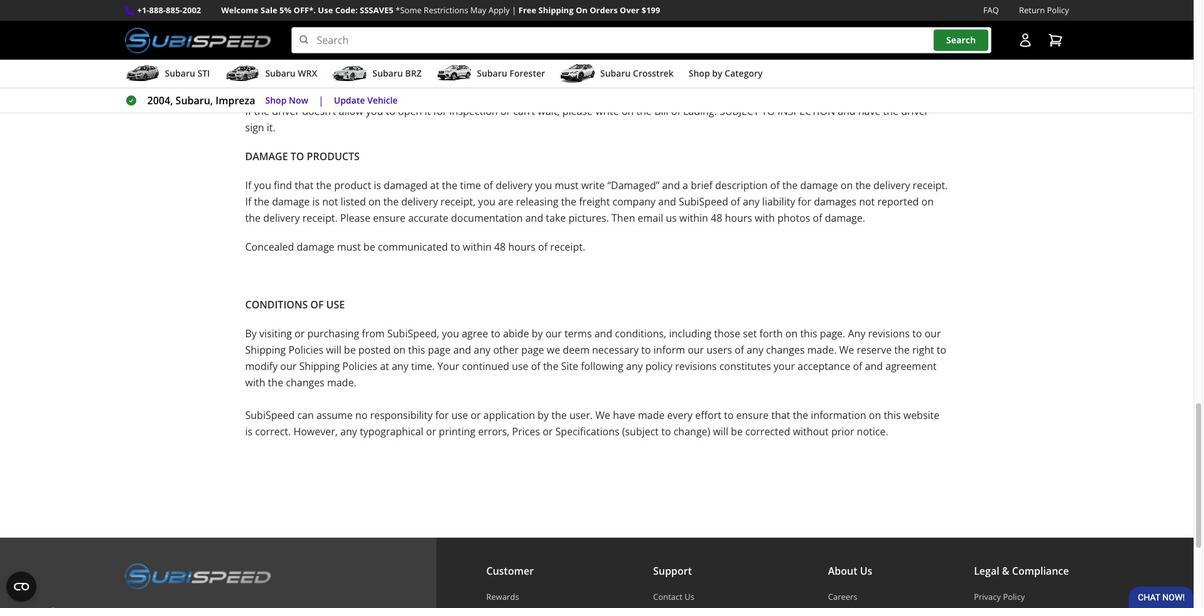 Task type: locate. For each thing, give the bounding box(es) containing it.
0 horizontal spatial at
[[380, 359, 389, 373]]

0 vertical spatial shop
[[689, 67, 710, 79]]

prior
[[832, 425, 855, 439]]

made.
[[808, 343, 837, 357], [327, 376, 357, 390]]

us right "contact"
[[685, 591, 695, 602]]

2 horizontal spatial use
[[512, 359, 529, 373]]

must up releasing
[[555, 178, 579, 192]]

2 if from the top
[[245, 104, 251, 118]]

write
[[363, 75, 386, 89], [596, 104, 619, 118], [581, 178, 605, 192]]

any
[[743, 195, 760, 209], [474, 343, 491, 357], [747, 343, 764, 357], [392, 359, 409, 373], [626, 359, 643, 373], [340, 425, 357, 439]]

any
[[848, 327, 866, 341]]

changes
[[766, 343, 805, 357], [286, 376, 325, 390]]

will
[[326, 343, 342, 357], [713, 425, 729, 439]]

0 horizontal spatial description
[[433, 75, 486, 89]]

copy down "ask"
[[771, 75, 793, 89]]

company's
[[719, 75, 768, 89]]

damage down the damage,
[[519, 75, 556, 89]]

freight inside 'if the containers in your shipment show visible signs of damage, open them immediately to check the contents, and ask the driver to inspect the contents with you. then, write a precise description of the damage on both your copy and the freight company's copy of the delivery receipt.'
[[685, 75, 716, 89]]

us for about us
[[860, 564, 873, 578]]

0 vertical spatial us
[[860, 564, 873, 578]]

policies
[[289, 343, 324, 357], [343, 359, 378, 373]]

of right signs
[[492, 59, 501, 73]]

2 vertical spatial by
[[538, 408, 549, 422]]

write inside if the driver doesn't allow you to open it for inspection or can't wait, please write on the bill of lading: subject to inspection and have the driver sign it.
[[596, 104, 619, 118]]

you inside by visiting or purchasing from subispeed, you agree to abide by our terms and conditions, including those set forth on this page. any revisions to our shipping policies will be posted on this page and any other page we deem necessary to inform our users of any changes made. we reserve the right to modify our shipping policies at any time. your continued use of the site following any policy revisions constitutes your acceptance of and agreement with the changes made.
[[442, 327, 459, 341]]

description down visible
[[433, 75, 486, 89]]

0 vertical spatial we
[[840, 343, 855, 357]]

for
[[434, 104, 447, 118], [798, 195, 812, 209], [435, 408, 449, 422]]

1 horizontal spatial have
[[859, 104, 881, 118]]

for inside subispeed can assume no responsibility for use or application by the user. we have made every effort to ensure that the information on this website is correct. however, any typographical or printing errors, prices or specifications (subject to change) will be corrected without prior notice.
[[435, 408, 449, 422]]

0 vertical spatial be
[[364, 240, 375, 254]]

freight
[[685, 75, 716, 89], [579, 195, 610, 209]]

to inside if the driver doesn't allow you to open it for inspection or can't wait, please write on the bill of lading: subject to inspection and have the driver sign it.
[[762, 104, 775, 118]]

delivery inside 'if the containers in your shipment show visible signs of damage, open them immediately to check the contents, and ask the driver to inspect the contents with you. then, write a precise description of the damage on both your copy and the freight company's copy of the delivery receipt.'
[[826, 75, 862, 89]]

sssave5
[[360, 4, 394, 16]]

code:
[[335, 4, 358, 16]]

1 horizontal spatial us
[[860, 564, 873, 578]]

write right please
[[596, 104, 619, 118]]

change)
[[674, 425, 711, 439]]

by visiting or purchasing from subispeed, you agree to abide by our terms and conditions, including those set forth on this page. any revisions to our shipping policies will be posted on this page and any other page we deem necessary to inform our users of any changes made. we reserve the right to modify our shipping policies at any time. your continued use of the site following any policy revisions constitutes your acceptance of and agreement with the changes made.
[[245, 327, 947, 390]]

0 vertical spatial hours
[[725, 211, 753, 225]]

careers
[[828, 591, 858, 602]]

and right inspection
[[838, 104, 856, 118]]

and up email
[[658, 195, 676, 209]]

shop for shop now
[[265, 94, 287, 106]]

if left find
[[245, 178, 251, 192]]

0 vertical spatial write
[[363, 75, 386, 89]]

to up other
[[491, 327, 501, 341]]

open inside 'if the containers in your shipment show visible signs of damage, open them immediately to check the contents, and ask the driver to inspect the contents with you. then, write a precise description of the damage on both your copy and the freight company's copy of the delivery receipt.'
[[547, 59, 571, 73]]

your down forth
[[774, 359, 795, 373]]

write inside if you find that the product is damaged at the time of delivery you must write "damaged" and a brief description of the damage on the delivery receipt. if the damage is not listed on the delivery receipt, you are releasing the freight company and subispeed of any liability for damages not reported on the delivery receipt. please ensure accurate documentation and take pictures. then email us within 48 hours with photos of damage.
[[581, 178, 605, 192]]

1 vertical spatial revisions
[[675, 359, 717, 373]]

by inside by visiting or purchasing from subispeed, you agree to abide by our terms and conditions, including those set forth on this page. any revisions to our shipping policies will be posted on this page and any other page we deem necessary to inform our users of any changes made. we reserve the right to modify our shipping policies at any time. your continued use of the site following any policy revisions constitutes your acceptance of and agreement with the changes made.
[[532, 327, 543, 341]]

$199
[[642, 4, 661, 16]]

0 vertical spatial |
[[512, 4, 517, 16]]

a subaru brz thumbnail image image
[[332, 64, 368, 83]]

policy inside "link"
[[1047, 4, 1069, 16]]

receipt. down the inspect
[[865, 75, 900, 89]]

subaru sti
[[165, 67, 210, 79]]

0 horizontal spatial have
[[613, 408, 636, 422]]

0 horizontal spatial that
[[295, 178, 314, 192]]

(subject
[[622, 425, 659, 439]]

1 horizontal spatial we
[[840, 343, 855, 357]]

show
[[406, 59, 431, 73]]

any up continued
[[474, 343, 491, 357]]

to down off*.
[[291, 30, 304, 44]]

0 vertical spatial 48
[[711, 211, 723, 225]]

update vehicle button
[[334, 93, 398, 108]]

is left correct.
[[245, 425, 253, 439]]

posted
[[359, 343, 391, 357]]

will down purchasing
[[326, 343, 342, 357]]

1 horizontal spatial page
[[522, 343, 544, 357]]

1 copy from the left
[[622, 75, 644, 89]]

888-
[[149, 4, 166, 16]]

of left liability on the top of page
[[731, 195, 741, 209]]

and inside if the driver doesn't allow you to open it for inspection or can't wait, please write on the bill of lading: subject to inspection and have the driver sign it.
[[838, 104, 856, 118]]

by inside subispeed can assume no responsibility for use or application by the user. we have made every effort to ensure that the information on this website is correct. however, any typographical or printing errors, prices or specifications (subject to change) will be corrected without prior notice.
[[538, 408, 549, 422]]

your
[[421, 1, 443, 15], [335, 59, 357, 73], [598, 75, 620, 89], [774, 359, 795, 373]]

shop for shop by category
[[689, 67, 710, 79]]

to for outside
[[291, 30, 304, 44]]

1 horizontal spatial a
[[683, 178, 688, 192]]

0 vertical spatial subispeed
[[679, 195, 728, 209]]

you.
[[311, 75, 331, 89]]

it.
[[267, 121, 276, 135]]

*some restrictions may apply | free shipping on orders over $199
[[396, 4, 661, 16]]

1 horizontal spatial shop
[[689, 67, 710, 79]]

us
[[860, 564, 873, 578], [685, 591, 695, 602]]

write for inspection
[[596, 104, 619, 118]]

freight inside if you find that the product is damaged at the time of delivery you must write "damaged" and a brief description of the damage on the delivery receipt. if the damage is not listed on the delivery receipt, you are releasing the freight company and subispeed of any liability for damages not reported on the delivery receipt. please ensure accurate documentation and take pictures. then email us within 48 hours with photos of damage.
[[579, 195, 610, 209]]

if inside 'if the containers in your shipment show visible signs of damage, open them immediately to check the contents, and ask the driver to inspect the contents with you. then, write a precise description of the damage on both your copy and the freight company's copy of the delivery receipt.'
[[245, 59, 251, 73]]

can up however,
[[297, 408, 314, 422]]

0 horizontal spatial shipment
[[359, 59, 404, 73]]

1 horizontal spatial changes
[[766, 343, 805, 357]]

0 vertical spatial for
[[434, 104, 447, 118]]

ensure inside if you find that the product is damaged at the time of delivery you must write "damaged" and a brief description of the damage on the delivery receipt. if the damage is not listed on the delivery receipt, you are releasing the freight company and subispeed of any liability for damages not reported on the delivery receipt. please ensure accurate documentation and take pictures. then email us within 48 hours with photos of damage.
[[373, 211, 406, 225]]

ask
[[787, 59, 803, 73]]

visible
[[434, 59, 463, 73]]

freight up 'pictures.' at top
[[579, 195, 610, 209]]

1 vertical spatial made.
[[327, 376, 357, 390]]

we inside by visiting or purchasing from subispeed, you agree to abide by our terms and conditions, including those set forth on this page. any revisions to our shipping policies will be posted on this page and any other page we deem necessary to inform our users of any changes made. we reserve the right to modify our shipping policies at any time. your continued use of the site following any policy revisions constitutes your acceptance of and agreement with the changes made.
[[840, 343, 855, 357]]

0 vertical spatial changes
[[766, 343, 805, 357]]

us right about
[[860, 564, 873, 578]]

revisions down users
[[675, 359, 717, 373]]

for up "photos" on the right
[[798, 195, 812, 209]]

0 vertical spatial description
[[433, 75, 486, 89]]

subaru left wrx
[[265, 67, 296, 79]]

1 horizontal spatial copy
[[771, 75, 793, 89]]

0 horizontal spatial shop
[[265, 94, 287, 106]]

0 horizontal spatial copy
[[622, 75, 644, 89]]

1 horizontal spatial must
[[555, 178, 579, 192]]

subaru wrx button
[[225, 62, 317, 87]]

0 vertical spatial use
[[325, 1, 342, 15]]

ensure up corrected
[[737, 408, 769, 422]]

use down other
[[512, 359, 529, 373]]

not
[[322, 195, 338, 209], [859, 195, 875, 209]]

1 if from the top
[[245, 59, 251, 73]]

receipt. inside 'if the containers in your shipment show visible signs of damage, open them immediately to check the contents, and ask the driver to inspect the contents with you. then, write a precise description of the damage on both your copy and the freight company's copy of the delivery receipt.'
[[865, 75, 900, 89]]

5 subaru from the left
[[601, 67, 631, 79]]

with inside 'if the containers in your shipment show visible signs of damage, open them immediately to check the contents, and ask the driver to inspect the contents with you. then, write a precise description of the damage on both your copy and the freight company's copy of the delivery receipt.'
[[289, 75, 309, 89]]

2 subaru from the left
[[265, 67, 296, 79]]

packaging
[[352, 30, 410, 44]]

a subaru sti thumbnail image image
[[125, 64, 160, 83]]

1 vertical spatial can
[[297, 408, 314, 422]]

or inside if the driver doesn't allow you to open it for inspection or can't wait, please write on the bill of lading: subject to inspection and have the driver sign it.
[[501, 104, 511, 118]]

on left the bill
[[622, 104, 634, 118]]

1 horizontal spatial policies
[[343, 359, 378, 373]]

search input field
[[291, 27, 992, 53]]

write inside 'if the containers in your shipment show visible signs of damage, open them immediately to check the contents, and ask the driver to inspect the contents with you. then, write a precise description of the damage on both your copy and the freight company's copy of the delivery receipt.'
[[363, 75, 386, 89]]

be left corrected
[[731, 425, 743, 439]]

0 horizontal spatial hours
[[508, 240, 536, 254]]

that inside if you find that the product is damaged at the time of delivery you must write "damaged" and a brief description of the damage on the delivery receipt. if the damage is not listed on the delivery receipt, you are releasing the freight company and subispeed of any liability for damages not reported on the delivery receipt. please ensure accurate documentation and take pictures. then email us within 48 hours with photos of damage.
[[295, 178, 314, 192]]

damages
[[814, 195, 857, 209]]

2 horizontal spatial with
[[755, 211, 775, 225]]

if inside if the driver doesn't allow you to open it for inspection or can't wait, please write on the bill of lading: subject to inspection and have the driver sign it.
[[245, 104, 251, 118]]

can
[[306, 1, 323, 15], [297, 408, 314, 422]]

subaru left the sti
[[165, 67, 195, 79]]

1 vertical spatial by
[[532, 327, 543, 341]]

shop
[[689, 67, 710, 79], [265, 94, 287, 106]]

1 vertical spatial is
[[312, 195, 320, 209]]

2 vertical spatial shipping
[[299, 359, 340, 373]]

0 horizontal spatial made.
[[327, 376, 357, 390]]

is left listed
[[312, 195, 320, 209]]

wrx
[[298, 67, 317, 79]]

rewards
[[487, 591, 519, 602]]

0 horizontal spatial changes
[[286, 376, 325, 390]]

1 vertical spatial changes
[[286, 376, 325, 390]]

reported
[[878, 195, 919, 209]]

legal & compliance
[[974, 564, 1069, 578]]

use inside subispeed can assume no responsibility for use or application by the user. we have made every effort to ensure that the information on this website is correct. however, any typographical or printing errors, prices or specifications (subject to change) will be corrected without prior notice.
[[452, 408, 468, 422]]

ensure
[[373, 211, 406, 225], [737, 408, 769, 422]]

1 horizontal spatial driver
[[824, 59, 851, 73]]

of up liability on the top of page
[[771, 178, 780, 192]]

use right off*.
[[325, 1, 342, 15]]

1 horizontal spatial use
[[452, 408, 468, 422]]

0 horizontal spatial subispeed
[[245, 408, 295, 422]]

copy down immediately
[[622, 75, 644, 89]]

we inside subispeed can assume no responsibility for use or application by the user. we have made every effort to ensure that the information on this website is correct. however, any typographical or printing errors, prices or specifications (subject to change) will be corrected without prior notice.
[[596, 408, 611, 422]]

or left can't
[[501, 104, 511, 118]]

other
[[493, 343, 519, 357]]

1 vertical spatial ensure
[[737, 408, 769, 422]]

hours inside if you find that the product is damaged at the time of delivery you must write "damaged" and a brief description of the damage on the delivery receipt. if the damage is not listed on the delivery receipt, you are releasing the freight company and subispeed of any liability for damages not reported on the delivery receipt. please ensure accurate documentation and take pictures. then email us within 48 hours with photos of damage.
[[725, 211, 753, 225]]

1 horizontal spatial revisions
[[868, 327, 910, 341]]

lading:
[[683, 104, 717, 118]]

to for products
[[291, 150, 304, 163]]

privacy policy link
[[974, 591, 1069, 602]]

receipt. up 'reported' on the top right of the page
[[913, 178, 948, 192]]

purchasing
[[307, 327, 359, 341]]

1 vertical spatial use
[[512, 359, 529, 373]]

shop inside shop by category dropdown button
[[689, 67, 710, 79]]

subaru inside subaru crosstrek dropdown button
[[601, 67, 631, 79]]

a inside 'if the containers in your shipment show visible signs of damage, open them immediately to check the contents, and ask the driver to inspect the contents with you. then, write a precise description of the damage on both your copy and the freight company's copy of the delivery receipt.'
[[389, 75, 394, 89]]

policies down posted
[[343, 359, 378, 373]]

1 vertical spatial shop
[[265, 94, 287, 106]]

2 vertical spatial write
[[581, 178, 605, 192]]

not left listed
[[322, 195, 338, 209]]

https://www.fedex.com/en-us/home.html link
[[498, 1, 696, 15]]

shop by category
[[689, 67, 763, 79]]

1 vertical spatial have
[[613, 408, 636, 422]]

1 damage from the top
[[245, 30, 288, 44]]

that up corrected
[[772, 408, 791, 422]]

1 vertical spatial at
[[380, 359, 389, 373]]

made. up acceptance
[[808, 343, 837, 357]]

can inside subispeed can assume no responsibility for use or application by the user. we have made every effort to ensure that the information on this website is correct. however, any typographical or printing errors, prices or specifications (subject to change) will be corrected without prior notice.
[[297, 408, 314, 422]]

48 inside if you find that the product is damaged at the time of delivery you must write "damaged" and a brief description of the damage on the delivery receipt. if the damage is not listed on the delivery receipt, you are releasing the freight company and subispeed of any liability for damages not reported on the delivery receipt. please ensure accurate documentation and take pictures. then email us within 48 hours with photos of damage.
[[711, 211, 723, 225]]

subaru for subaru crosstrek
[[601, 67, 631, 79]]

with down liability on the top of page
[[755, 211, 775, 225]]

we right the user. at the bottom of the page
[[596, 408, 611, 422]]

damage to products
[[245, 150, 360, 163]]

2 vertical spatial to
[[291, 150, 304, 163]]

4 subaru from the left
[[477, 67, 507, 79]]

page up your
[[428, 343, 451, 357]]

| left free
[[512, 4, 517, 16]]

crosstrek
[[633, 67, 674, 79]]

the
[[254, 59, 269, 73], [703, 59, 718, 73], [806, 59, 821, 73], [902, 59, 918, 73], [501, 75, 516, 89], [667, 75, 683, 89], [808, 75, 823, 89], [254, 104, 269, 118], [637, 104, 652, 118], [884, 104, 899, 118], [316, 178, 332, 192], [442, 178, 458, 192], [783, 178, 798, 192], [856, 178, 871, 192], [254, 195, 269, 209], [383, 195, 399, 209], [561, 195, 577, 209], [245, 211, 261, 225], [895, 343, 910, 357], [543, 359, 559, 373], [268, 376, 283, 390], [552, 408, 567, 422], [793, 408, 809, 422]]

shop inside 'shop now' link
[[265, 94, 287, 106]]

have inside if the driver doesn't allow you to open it for inspection or can't wait, please write on the bill of lading: subject to inspection and have the driver sign it.
[[859, 104, 881, 118]]

1 vertical spatial subispeed logo image
[[125, 563, 271, 589]]

of right the time
[[484, 178, 493, 192]]

1 vertical spatial subispeed
[[245, 408, 295, 422]]

and down the reserve
[[865, 359, 883, 373]]

from subispeed,
[[362, 327, 439, 341]]

subispeed logo image
[[125, 27, 271, 53], [125, 563, 271, 589]]

1 vertical spatial we
[[596, 408, 611, 422]]

inform
[[654, 343, 685, 357]]

subaru
[[165, 67, 195, 79], [265, 67, 296, 79], [373, 67, 403, 79], [477, 67, 507, 79], [601, 67, 631, 79]]

our up we
[[546, 327, 562, 341]]

description inside 'if the containers in your shipment show visible signs of damage, open them immediately to check the contents, and ask the driver to inspect the contents with you. then, write a precise description of the damage on both your copy and the freight company's copy of the delivery receipt.'
[[433, 75, 486, 89]]

1 vertical spatial description
[[715, 178, 768, 192]]

by up prices
[[538, 408, 549, 422]]

abide
[[503, 327, 529, 341]]

corrected
[[746, 425, 791, 439]]

ensure right "please"
[[373, 211, 406, 225]]

1 page from the left
[[428, 343, 451, 357]]

you up the documentation
[[478, 195, 496, 209]]

0 horizontal spatial shipping
[[245, 343, 286, 357]]

on up damages
[[841, 178, 853, 192]]

any down set
[[747, 343, 764, 357]]

1 subaru from the left
[[165, 67, 195, 79]]

forth
[[760, 327, 783, 341]]

about us
[[828, 564, 873, 578]]

0 vertical spatial can
[[306, 1, 323, 15]]

1 vertical spatial policy
[[1003, 591, 1025, 602]]

shipping down purchasing
[[299, 359, 340, 373]]

0 vertical spatial will
[[326, 343, 342, 357]]

1 horizontal spatial open
[[547, 59, 571, 73]]

0 vertical spatial must
[[555, 178, 579, 192]]

a inside if you find that the product is damaged at the time of delivery you must write "damaged" and a brief description of the damage on the delivery receipt. if the damage is not listed on the delivery receipt, you are releasing the freight company and subispeed of any liability for damages not reported on the delivery receipt. please ensure accurate documentation and take pictures. then email us within 48 hours with photos of damage.
[[683, 178, 688, 192]]

0 horizontal spatial will
[[326, 343, 342, 357]]

terms
[[565, 327, 592, 341]]

damage down it.
[[245, 150, 288, 163]]

have up (subject
[[613, 408, 636, 422]]

will down effort at right
[[713, 425, 729, 439]]

description
[[433, 75, 486, 89], [715, 178, 768, 192]]

on up notice.
[[869, 408, 881, 422]]

0 vertical spatial damage
[[245, 30, 288, 44]]

your inside by visiting or purchasing from subispeed, you agree to abide by our terms and conditions, including those set forth on this page. any revisions to our shipping policies will be posted on this page and any other page we deem necessary to inform our users of any changes made. we reserve the right to modify our shipping policies at any time. your continued use of the site following any policy revisions constitutes your acceptance of and agreement with the changes made.
[[774, 359, 795, 373]]

subaru inside subaru forester dropdown button
[[477, 67, 507, 79]]

1 vertical spatial open
[[398, 104, 422, 118]]

1 vertical spatial write
[[596, 104, 619, 118]]

we down 'any'
[[840, 343, 855, 357]]

shipping up modify
[[245, 343, 286, 357]]

of down "ask"
[[796, 75, 805, 89]]

any down no on the left of the page
[[340, 425, 357, 439]]

open left it
[[398, 104, 422, 118]]

0 vertical spatial open
[[547, 59, 571, 73]]

with inside if you find that the product is damaged at the time of delivery you must write "damaged" and a brief description of the damage on the delivery receipt. if the damage is not listed on the delivery receipt, you are releasing the freight company and subispeed of any liability for damages not reported on the delivery receipt. please ensure accurate documentation and take pictures. then email us within 48 hours with photos of damage.
[[755, 211, 775, 225]]

0 vertical spatial have
[[859, 104, 881, 118]]

at down posted
[[380, 359, 389, 373]]

with down 'containers' at the top left
[[289, 75, 309, 89]]

conditions,
[[615, 327, 667, 341]]

subispeed inside if you find that the product is damaged at the time of delivery you must write "damaged" and a brief description of the damage on the delivery receipt. if the damage is not listed on the delivery receipt, you are releasing the freight company and subispeed of any liability for damages not reported on the delivery receipt. please ensure accurate documentation and take pictures. then email us within 48 hours with photos of damage.
[[679, 195, 728, 209]]

can right you
[[306, 1, 323, 15]]

by inside dropdown button
[[712, 67, 723, 79]]

we
[[840, 343, 855, 357], [596, 408, 611, 422]]

to right link
[[383, 1, 393, 15]]

be down "please"
[[364, 240, 375, 254]]

be inside subispeed can assume no responsibility for use or application by the user. we have made every effort to ensure that the information on this website is correct. however, any typographical or printing errors, prices or specifications (subject to change) will be corrected without prior notice.
[[731, 425, 743, 439]]

any left liability on the top of page
[[743, 195, 760, 209]]

that inside subispeed can assume no responsibility for use or application by the user. we have made every effort to ensure that the information on this website is correct. however, any typographical or printing errors, prices or specifications (subject to change) will be corrected without prior notice.
[[772, 408, 791, 422]]

be
[[364, 240, 375, 254], [344, 343, 356, 357], [731, 425, 743, 439]]

3 subaru from the left
[[373, 67, 403, 79]]

0 horizontal spatial policy
[[1003, 591, 1025, 602]]

1 vertical spatial freight
[[579, 195, 610, 209]]

0 vertical spatial at
[[430, 178, 440, 192]]

if up concealed
[[245, 195, 251, 209]]

1 horizontal spatial that
[[772, 408, 791, 422]]

1 horizontal spatial hours
[[725, 211, 753, 225]]

to left it
[[386, 104, 396, 118]]

2 damage from the top
[[245, 150, 288, 163]]

1 vertical spatial hours
[[508, 240, 536, 254]]

can for subispeed
[[297, 408, 314, 422]]

0 horizontal spatial we
[[596, 408, 611, 422]]

restrictions
[[424, 4, 468, 16]]

take
[[546, 211, 566, 225]]

have inside subispeed can assume no responsibility for use or application by the user. we have made every effort to ensure that the information on this website is correct. however, any typographical or printing errors, prices or specifications (subject to change) will be corrected without prior notice.
[[613, 408, 636, 422]]

shipment down packaging
[[359, 59, 404, 73]]

0 horizontal spatial us
[[685, 591, 695, 602]]

necessary
[[592, 343, 639, 357]]

2004, subaru, impreza
[[147, 94, 255, 107]]

+1-888-885-2002 link
[[137, 4, 201, 17]]

subaru inside subaru sti dropdown button
[[165, 67, 195, 79]]

acceptance
[[798, 359, 851, 373]]

| down you.
[[318, 94, 324, 107]]

subispeed inside subispeed can assume no responsibility for use or application by the user. we have made every effort to ensure that the information on this website is correct. however, any typographical or printing errors, prices or specifications (subject to change) will be corrected without prior notice.
[[245, 408, 295, 422]]

policy
[[1047, 4, 1069, 16], [1003, 591, 1025, 602]]

1 vertical spatial be
[[344, 343, 356, 357]]

driver inside 'if the containers in your shipment show visible signs of damage, open them immediately to check the contents, and ask the driver to inspect the contents with you. then, write a precise description of the damage on both your copy and the freight company's copy of the delivery receipt.'
[[824, 59, 851, 73]]

specifications
[[556, 425, 620, 439]]

1 vertical spatial for
[[798, 195, 812, 209]]

constitutes
[[720, 359, 771, 373]]

0 vertical spatial with
[[289, 75, 309, 89]]

subaru brz button
[[332, 62, 422, 87]]

signs
[[466, 59, 489, 73]]

subaru inside subaru wrx dropdown button
[[265, 67, 296, 79]]

0 vertical spatial a
[[389, 75, 394, 89]]

if
[[245, 59, 251, 73], [245, 104, 251, 118], [245, 178, 251, 192], [245, 195, 251, 209]]

if for if the containers in your shipment show visible signs of damage, open them immediately to check the contents, and ask the driver to inspect the contents with you. then, write a precise description of the damage on both your copy and the freight company's copy of the delivery receipt.
[[245, 59, 251, 73]]

damage for damage to outside packaging
[[245, 30, 288, 44]]

0 horizontal spatial must
[[337, 240, 361, 254]]

1 vertical spatial us
[[685, 591, 695, 602]]

a up vehicle
[[389, 75, 394, 89]]

on inside 'if the containers in your shipment show visible signs of damage, open them immediately to check the contents, and ask the driver to inspect the contents with you. then, write a precise description of the damage on both your copy and the freight company's copy of the delivery receipt.'
[[559, 75, 571, 89]]

be down purchasing
[[344, 343, 356, 357]]

freight for check
[[685, 75, 716, 89]]

if you find that the product is damaged at the time of delivery you must write "damaged" and a brief description of the damage on the delivery receipt. if the damage is not listed on the delivery receipt, you are releasing the freight company and subispeed of any liability for damages not reported on the delivery receipt. please ensure accurate documentation and take pictures. then email us within 48 hours with photos of damage.
[[245, 178, 948, 225]]

at
[[430, 178, 440, 192], [380, 359, 389, 373]]

is right product
[[374, 178, 381, 192]]

2 vertical spatial be
[[731, 425, 743, 439]]

open widget image
[[6, 572, 36, 602]]

1 vertical spatial |
[[318, 94, 324, 107]]

subaru inside dropdown button
[[373, 67, 403, 79]]

you inside if the driver doesn't allow you to open it for inspection or can't wait, please write on the bill of lading: subject to inspection and have the driver sign it.
[[366, 104, 383, 118]]

shipping left on
[[539, 4, 574, 16]]

0 horizontal spatial policies
[[289, 343, 324, 357]]

shipment left -
[[445, 1, 490, 15]]

made. up assume
[[327, 376, 357, 390]]

description inside if you find that the product is damaged at the time of delivery you must write "damaged" and a brief description of the damage on the delivery receipt. if the damage is not listed on the delivery receipt, you are releasing the freight company and subispeed of any liability for damages not reported on the delivery receipt. please ensure accurate documentation and take pictures. then email us within 48 hours with photos of damage.
[[715, 178, 768, 192]]

0 vertical spatial to
[[291, 30, 304, 44]]

0 horizontal spatial revisions
[[675, 359, 717, 373]]

receipt. down take
[[550, 240, 586, 254]]

1 vertical spatial a
[[683, 178, 688, 192]]

ensure inside subispeed can assume no responsibility for use or application by the user. we have made every effort to ensure that the information on this website is correct. however, any typographical or printing errors, prices or specifications (subject to change) will be corrected without prior notice.
[[737, 408, 769, 422]]

support
[[653, 564, 692, 578]]

subispeed up correct.
[[245, 408, 295, 422]]

subaru forester
[[477, 67, 545, 79]]

changes up assume
[[286, 376, 325, 390]]

1 horizontal spatial at
[[430, 178, 440, 192]]

damage inside 'if the containers in your shipment show visible signs of damage, open them immediately to check the contents, and ask the driver to inspect the contents with you. then, write a precise description of the damage on both your copy and the freight company's copy of the delivery receipt.'
[[519, 75, 556, 89]]

0 vertical spatial revisions
[[868, 327, 910, 341]]

subaru left brz
[[373, 67, 403, 79]]

damage,
[[504, 59, 544, 73]]

return
[[1019, 4, 1045, 16]]

any inside subispeed can assume no responsibility for use or application by the user. we have made every effort to ensure that the information on this website is correct. however, any typographical or printing errors, prices or specifications (subject to change) will be corrected without prior notice.
[[340, 425, 357, 439]]

write up 'pictures.' at top
[[581, 178, 605, 192]]

be inside by visiting or purchasing from subispeed, you agree to abide by our terms and conditions, including those set forth on this page. any revisions to our shipping policies will be posted on this page and any other page we deem necessary to inform our users of any changes made. we reserve the right to modify our shipping policies at any time. your continued use of the site following any policy revisions constitutes your acceptance of and agreement with the changes made.
[[344, 343, 356, 357]]

3 if from the top
[[245, 178, 251, 192]]

0 vertical spatial that
[[295, 178, 314, 192]]

to inside if the driver doesn't allow you to open it for inspection or can't wait, please write on the bill of lading: subject to inspection and have the driver sign it.
[[386, 104, 396, 118]]

delivery up concealed
[[263, 211, 300, 225]]

about
[[828, 564, 858, 578]]

rewards link
[[487, 591, 552, 602]]

this left page.
[[801, 327, 818, 341]]

set
[[743, 327, 757, 341]]



Task type: vqa. For each thing, say whether or not it's contained in the screenshot.


Task type: describe. For each thing, give the bounding box(es) containing it.
subaru,
[[176, 94, 213, 107]]

on
[[576, 4, 588, 16]]

write for time
[[581, 178, 605, 192]]

this inside subispeed can assume no responsibility for use or application by the user. we have made every effort to ensure that the information on this website is correct. however, any typographical or printing errors, prices or specifications (subject to change) will be corrected without prior notice.
[[884, 408, 901, 422]]

and down agree
[[453, 343, 471, 357]]

check
[[674, 59, 700, 73]]

is inside subispeed can assume no responsibility for use or application by the user. we have made every effort to ensure that the information on this website is correct. however, any typographical or printing errors, prices or specifications (subject to change) will be corrected without prior notice.
[[245, 425, 253, 439]]

to right effort at right
[[724, 408, 734, 422]]

search button
[[934, 30, 989, 51]]

us/home.html
[[629, 1, 696, 15]]

shop now link
[[265, 93, 308, 108]]

delivery up 'reported' on the top right of the page
[[874, 178, 911, 192]]

can for you
[[306, 1, 323, 15]]

2 copy from the left
[[771, 75, 793, 89]]

your
[[438, 359, 460, 373]]

careers link
[[828, 591, 873, 602]]

0 horizontal spatial use
[[325, 1, 342, 15]]

no
[[355, 408, 368, 422]]

4 if from the top
[[245, 195, 251, 209]]

will inside by visiting or purchasing from subispeed, you agree to abide by our terms and conditions, including those set forth on this page. any revisions to our shipping policies will be posted on this page and any other page we deem necessary to inform our users of any changes made. we reserve the right to modify our shipping policies at any time. your continued use of the site following any policy revisions constitutes your acceptance of and agreement with the changes made.
[[326, 343, 342, 357]]

0 vertical spatial policies
[[289, 343, 324, 357]]

or left printing
[[426, 425, 436, 439]]

you left find
[[254, 178, 271, 192]]

subaru for subaru forester
[[477, 67, 507, 79]]

containers
[[272, 59, 322, 73]]

of down the reserve
[[853, 359, 863, 373]]

0 horizontal spatial |
[[318, 94, 324, 107]]

damage up damages
[[801, 178, 838, 192]]

any left policy
[[626, 359, 643, 373]]

of right "photos" on the right
[[813, 211, 823, 225]]

site
[[561, 359, 579, 373]]

2002
[[182, 4, 201, 16]]

of up constitutes at the bottom right
[[735, 343, 744, 357]]

at inside if you find that the product is damaged at the time of delivery you must write "damaged" and a brief description of the damage on the delivery receipt. if the damage is not listed on the delivery receipt, you are releasing the freight company and subispeed of any liability for damages not reported on the delivery receipt. please ensure accurate documentation and take pictures. then email us within 48 hours with photos of damage.
[[430, 178, 440, 192]]

our up right
[[925, 327, 941, 341]]

made
[[638, 408, 665, 422]]

to left the inspect
[[854, 59, 863, 73]]

without
[[793, 425, 829, 439]]

use inside by visiting or purchasing from subispeed, you agree to abide by our terms and conditions, including those set forth on this page. any revisions to our shipping policies will be posted on this page and any other page we deem necessary to inform our users of any changes made. we reserve the right to modify our shipping policies at any time. your continued use of the site following any policy revisions constitutes your acceptance of and agreement with the changes made.
[[512, 359, 529, 373]]

vehicle
[[367, 94, 398, 106]]

and down releasing
[[526, 211, 543, 225]]

to up right
[[913, 327, 922, 341]]

deem
[[563, 343, 590, 357]]

1 not from the left
[[322, 195, 338, 209]]

within
[[463, 240, 492, 254]]

if the driver doesn't allow you to open it for inspection or can't wait, please write on the bill of lading: subject to inspection and have the driver sign it.
[[245, 104, 929, 135]]

to left within
[[451, 240, 460, 254]]

use
[[318, 4, 333, 16]]

are
[[498, 195, 514, 209]]

pictures.
[[569, 211, 609, 225]]

policy for return policy
[[1047, 4, 1069, 16]]

if the containers in your shipment show visible signs of damage, open them immediately to check the contents, and ask the driver to inspect the contents with you. then, write a precise description of the damage on both your copy and the freight company's copy of the delivery receipt.
[[245, 59, 918, 89]]

by
[[245, 327, 257, 341]]

for inside if you find that the product is damaged at the time of delivery you must write "damaged" and a brief description of the damage on the delivery receipt. if the damage is not listed on the delivery receipt, you are releasing the freight company and subispeed of any liability for damages not reported on the delivery receipt. please ensure accurate documentation and take pictures. then email us within 48 hours with photos of damage.
[[798, 195, 812, 209]]

for inside if the driver doesn't allow you to open it for inspection or can't wait, please write on the bill of lading: subject to inspection and have the driver sign it.
[[434, 104, 447, 118]]

if for if you find that the product is damaged at the time of delivery you must write "damaged" and a brief description of the damage on the delivery receipt. if the damage is not listed on the delivery receipt, you are releasing the freight company and subispeed of any liability for damages not reported on the delivery receipt. please ensure accurate documentation and take pictures. then email us within 48 hours with photos of damage.
[[245, 178, 251, 192]]

brz
[[405, 67, 422, 79]]

https://www.fedex.com/en-
[[498, 1, 629, 15]]

on right listed
[[369, 195, 381, 209]]

and left "ask"
[[767, 59, 785, 73]]

in
[[324, 59, 333, 73]]

can't
[[513, 104, 535, 118]]

communicated
[[378, 240, 448, 254]]

subispeed can assume no responsibility for use or application by the user. we have made every effort to ensure that the information on this website is correct. however, any typographical or printing errors, prices or specifications (subject to change) will be corrected without prior notice.
[[245, 408, 940, 439]]

shipment inside 'if the containers in your shipment show visible signs of damage, open them immediately to check the contents, and ask the driver to inspect the contents with you. then, write a precise description of the damage on both your copy and the freight company's copy of the delivery receipt.'
[[359, 59, 404, 73]]

or up errors,
[[471, 408, 481, 422]]

0 vertical spatial shipping
[[539, 4, 574, 16]]

sti
[[198, 67, 210, 79]]

1 vertical spatial policies
[[343, 359, 378, 373]]

your up then,
[[335, 59, 357, 73]]

to down conditions,
[[642, 343, 651, 357]]

open inside if the driver doesn't allow you to open it for inspection or can't wait, please write on the bill of lading: subject to inspection and have the driver sign it.
[[398, 104, 422, 118]]

on right 'reported' on the top right of the page
[[922, 195, 934, 209]]

damage right concealed
[[297, 240, 335, 254]]

every
[[667, 408, 693, 422]]

on right forth
[[786, 327, 798, 341]]

subaru for subaru brz
[[373, 67, 403, 79]]

contents,
[[721, 59, 764, 73]]

modify
[[245, 359, 278, 373]]

including
[[669, 327, 712, 341]]

inspection
[[450, 104, 498, 118]]

1 horizontal spatial |
[[512, 4, 517, 16]]

website
[[904, 408, 940, 422]]

any left the time. at the left of page
[[392, 359, 409, 373]]

1 vertical spatial 48
[[494, 240, 506, 254]]

by for conditions,
[[532, 327, 543, 341]]

and up the bill
[[647, 75, 665, 89]]

continued
[[462, 359, 509, 373]]

a subaru forester thumbnail image image
[[437, 64, 472, 83]]

1 subispeed logo image from the top
[[125, 27, 271, 53]]

must inside if you find that the product is damaged at the time of delivery you must write "damaged" and a brief description of the damage on the delivery receipt. if the damage is not listed on the delivery receipt, you are releasing the freight company and subispeed of any liability for damages not reported on the delivery receipt. please ensure accurate documentation and take pictures. then email us within 48 hours with photos of damage.
[[555, 178, 579, 192]]

photos
[[778, 211, 811, 225]]

at inside by visiting or purchasing from subispeed, you agree to abide by our terms and conditions, including those set forth on this page. any revisions to our shipping policies will be posted on this page and any other page we deem necessary to inform our users of any changes made. we reserve the right to modify our shipping policies at any time. your continued use of the site following any policy revisions constitutes your acceptance of and agreement with the changes made.
[[380, 359, 389, 373]]

printing
[[439, 425, 476, 439]]

or inside by visiting or purchasing from subispeed, you agree to abide by our terms and conditions, including those set forth on this page. any revisions to our shipping policies will be posted on this page and any other page we deem necessary to inform our users of any changes made. we reserve the right to modify our shipping policies at any time. your continued use of the site following any policy revisions constitutes your acceptance of and agreement with the changes made.
[[295, 327, 305, 341]]

of
[[311, 298, 324, 312]]

customer
[[487, 564, 534, 578]]

releasing
[[516, 195, 559, 209]]

damage down find
[[272, 195, 310, 209]]

brief
[[691, 178, 713, 192]]

by for have
[[538, 408, 549, 422]]

2 horizontal spatial is
[[374, 178, 381, 192]]

us within
[[666, 211, 709, 225]]

and up "necessary"
[[595, 327, 613, 341]]

1 vertical spatial shipping
[[245, 343, 286, 357]]

precise
[[397, 75, 431, 89]]

accurate
[[408, 211, 449, 225]]

notice.
[[857, 425, 889, 439]]

freight for write
[[579, 195, 610, 209]]

of left site
[[531, 359, 541, 373]]

0 vertical spatial shipment
[[445, 1, 490, 15]]

1 horizontal spatial shipping
[[299, 359, 340, 373]]

contact us
[[653, 591, 695, 602]]

and left brief
[[662, 178, 680, 192]]

+1-
[[137, 4, 149, 16]]

if for if the driver doesn't allow you to open it for inspection or can't wait, please write on the bill of lading: subject to inspection and have the driver sign it.
[[245, 104, 251, 118]]

on inside if the driver doesn't allow you to open it for inspection or can't wait, please write on the bill of lading: subject to inspection and have the driver sign it.
[[622, 104, 634, 118]]

policy for privacy policy
[[1003, 591, 1025, 602]]

them
[[574, 59, 598, 73]]

allow
[[339, 104, 363, 118]]

shop now
[[265, 94, 308, 106]]

1 horizontal spatial be
[[364, 240, 375, 254]]

users
[[707, 343, 732, 357]]

find
[[274, 178, 292, 192]]

a subaru wrx thumbnail image image
[[225, 64, 260, 83]]

of inside if the driver doesn't allow you to open it for inspection or can't wait, please write on the bill of lading: subject to inspection and have the driver sign it.
[[671, 104, 681, 118]]

on down from subispeed, at the bottom left of the page
[[394, 343, 406, 357]]

to left check
[[661, 59, 671, 73]]

with inside by visiting or purchasing from subispeed, you agree to abide by our terms and conditions, including those set forth on this page. any revisions to our shipping policies will be posted on this page and any other page we deem necessary to inform our users of any changes made. we reserve the right to modify our shipping policies at any time. your continued use of the site following any policy revisions constitutes your acceptance of and agreement with the changes made.
[[245, 376, 265, 390]]

2 subispeed logo image from the top
[[125, 563, 271, 589]]

us for contact us
[[685, 591, 695, 602]]

subaru for subaru wrx
[[265, 67, 296, 79]]

now
[[289, 94, 308, 106]]

documentation
[[451, 211, 523, 225]]

use
[[326, 298, 345, 312]]

delivery up are
[[496, 178, 533, 192]]

however,
[[294, 425, 338, 439]]

your right both
[[598, 75, 620, 89]]

this left link
[[344, 1, 361, 15]]

button image
[[1018, 33, 1033, 48]]

update vehicle
[[334, 94, 398, 106]]

page.
[[820, 327, 846, 341]]

delivery up accurate
[[401, 195, 438, 209]]

to right right
[[937, 343, 947, 357]]

2 not from the left
[[859, 195, 875, 209]]

information
[[811, 408, 867, 422]]

you up releasing
[[535, 178, 552, 192]]

wait,
[[538, 104, 560, 118]]

we
[[547, 343, 560, 357]]

assume
[[317, 408, 353, 422]]

contact
[[653, 591, 683, 602]]

or right prices
[[543, 425, 553, 439]]

our down including
[[688, 343, 704, 357]]

a subaru crosstrek thumbnail image image
[[560, 64, 596, 83]]

to down every
[[662, 425, 671, 439]]

your right the track
[[421, 1, 443, 15]]

subaru for subaru sti
[[165, 67, 195, 79]]

impreza
[[216, 94, 255, 107]]

please
[[563, 104, 593, 118]]

company
[[613, 195, 656, 209]]

sale
[[261, 4, 277, 16]]

compliance
[[1013, 564, 1069, 578]]

of down signs
[[488, 75, 498, 89]]

0 vertical spatial made.
[[808, 343, 837, 357]]

0 horizontal spatial driver
[[272, 104, 300, 118]]

885-
[[166, 4, 182, 16]]

policy
[[646, 359, 673, 373]]

of down take
[[538, 240, 548, 254]]

this up the time. at the left of page
[[408, 343, 425, 357]]

those
[[714, 327, 741, 341]]

will inside subispeed can assume no responsibility for use or application by the user. we have made every effort to ensure that the information on this website is correct. however, any typographical or printing errors, prices or specifications (subject to change) will be corrected without prior notice.
[[713, 425, 729, 439]]

2 horizontal spatial driver
[[902, 104, 929, 118]]

5%
[[280, 4, 292, 16]]

track
[[395, 1, 419, 15]]

may
[[471, 4, 487, 16]]

typographical
[[360, 425, 424, 439]]

1 horizontal spatial is
[[312, 195, 320, 209]]

damage for damage to products
[[245, 150, 288, 163]]

off*.
[[294, 4, 316, 16]]

prices
[[512, 425, 540, 439]]

bill
[[655, 104, 669, 118]]

our right modify
[[280, 359, 297, 373]]

+1-888-885-2002
[[137, 4, 201, 16]]

shop by category button
[[689, 62, 763, 87]]

*some
[[396, 4, 422, 16]]

2 page from the left
[[522, 343, 544, 357]]

receipt. left "please"
[[303, 211, 338, 225]]

on inside subispeed can assume no responsibility for use or application by the user. we have made every effort to ensure that the information on this website is correct. however, any typographical or printing errors, prices or specifications (subject to change) will be corrected without prior notice.
[[869, 408, 881, 422]]

conditions of use
[[245, 298, 345, 312]]

any inside if you find that the product is damaged at the time of delivery you must write "damaged" and a brief description of the damage on the delivery receipt. if the damage is not listed on the delivery receipt, you are releasing the freight company and subispeed of any liability for damages not reported on the delivery receipt. please ensure accurate documentation and take pictures. then email us within 48 hours with photos of damage.
[[743, 195, 760, 209]]



